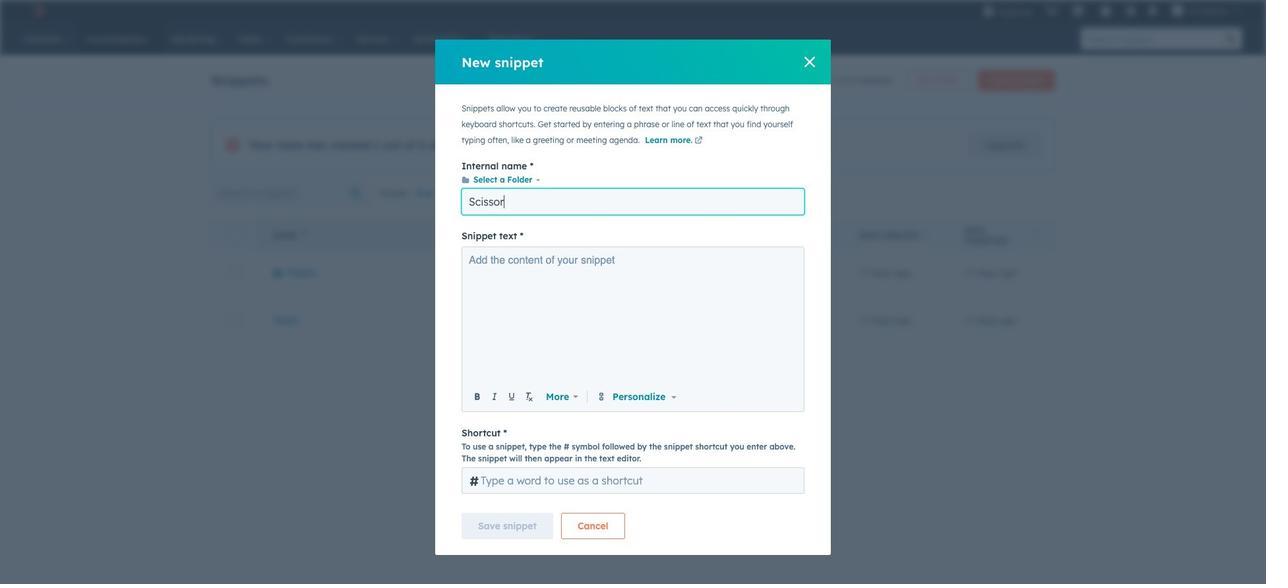 Task type: vqa. For each thing, say whether or not it's contained in the screenshot.
Search HubSpot search box
yes



Task type: locate. For each thing, give the bounding box(es) containing it.
menu
[[976, 0, 1251, 21]]

2 press to sort. image from the left
[[1034, 230, 1039, 239]]

press to sort. image
[[924, 230, 928, 239], [1034, 230, 1039, 239]]

2 link opens in a new window image from the top
[[695, 137, 703, 145]]

1 horizontal spatial press to sort. element
[[1034, 230, 1039, 241]]

1 horizontal spatial press to sort. image
[[1034, 230, 1039, 239]]

0 horizontal spatial press to sort. element
[[924, 230, 928, 241]]

dialog
[[435, 40, 831, 555]]

banner
[[211, 66, 1055, 91]]

Type a word to use as a shortcut text field
[[462, 468, 805, 494]]

ascending sort. press to sort descending. image
[[301, 230, 306, 239]]

None text field
[[470, 253, 797, 385]]

0 horizontal spatial press to sort. image
[[924, 230, 928, 239]]

ascending sort. press to sort descending. element
[[301, 230, 306, 241]]

link opens in a new window image
[[695, 135, 703, 147], [695, 137, 703, 145]]

press to sort. element
[[924, 230, 928, 241], [1034, 230, 1039, 241]]



Task type: describe. For each thing, give the bounding box(es) containing it.
jacob simon image
[[1172, 5, 1184, 16]]

close image
[[805, 57, 815, 67]]

1 link opens in a new window image from the top
[[695, 135, 703, 147]]

2 press to sort. element from the left
[[1034, 230, 1039, 241]]

1 press to sort. element from the left
[[924, 230, 928, 241]]

marketplaces image
[[1072, 6, 1084, 18]]

Search HubSpot search field
[[1081, 28, 1220, 50]]

Search search field
[[211, 180, 371, 206]]

1 press to sort. image from the left
[[924, 230, 928, 239]]

Give your snippet a name text field
[[462, 189, 805, 215]]



